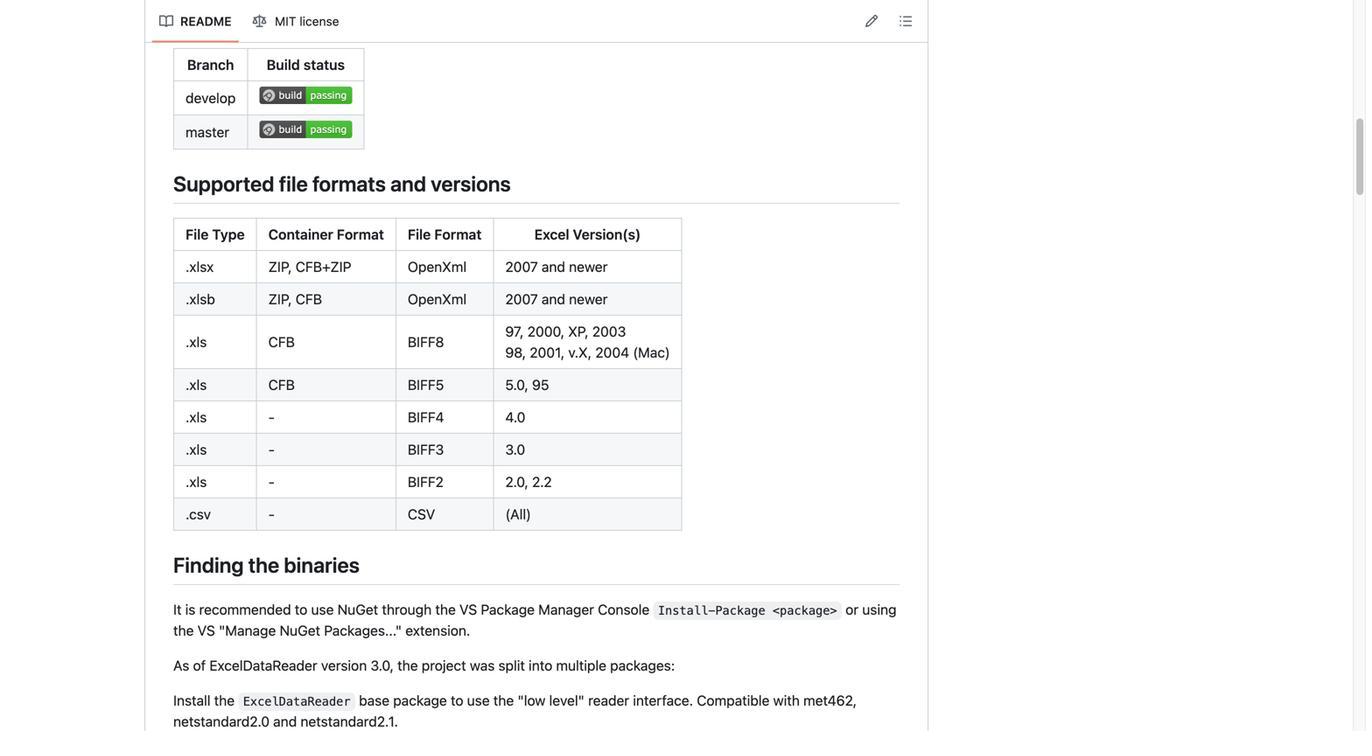 Task type: locate. For each thing, give the bounding box(es) containing it.
1 vertical spatial openxml
[[408, 291, 467, 308]]

1 vertical spatial vs
[[197, 623, 215, 640]]

zip, for zip, cfb+zip
[[268, 259, 292, 275]]

.xls for biff8
[[186, 334, 207, 351]]

zip, for zip, cfb
[[268, 291, 292, 308]]

zip, down zip, cfb+zip
[[268, 291, 292, 308]]

"manage
[[219, 623, 276, 640]]

level"
[[549, 693, 585, 710]]

multiple
[[556, 658, 607, 675]]

base package to use the "low level" reader interface. compatible with met462, netstandard2.0 and netstandard2.1.
[[173, 693, 857, 731]]

use inside 'base package to use the "low level" reader interface. compatible with met462, netstandard2.0 and netstandard2.1.'
[[467, 693, 490, 710]]

0 horizontal spatial vs
[[197, 623, 215, 640]]

biff5
[[408, 377, 444, 393]]

1 2007 and newer from the top
[[505, 259, 608, 275]]

2007 and newer up 2000,
[[505, 291, 608, 308]]

2 newer from the top
[[569, 291, 608, 308]]

1 2007 from the top
[[505, 259, 538, 275]]

1 vertical spatial use
[[467, 693, 490, 710]]

0 vertical spatial build status image
[[259, 86, 352, 104]]

0 vertical spatial 2007
[[505, 259, 538, 275]]

1 vertical spatial nuget
[[280, 623, 320, 640]]

interface.
[[633, 693, 693, 710]]

use down binaries
[[311, 602, 334, 619]]

openxml up biff8
[[408, 291, 467, 308]]

- for biff2
[[268, 474, 275, 491]]

using
[[862, 602, 897, 619]]

and down 'install the exceldatareader'
[[273, 714, 297, 731]]

format for container format
[[337, 226, 384, 243]]

package
[[393, 693, 447, 710]]

format down versions
[[434, 226, 482, 243]]

2 vertical spatial cfb
[[268, 377, 295, 393]]

into
[[529, 658, 553, 675]]

versions
[[431, 171, 511, 196]]

the inside 'base package to use the "low level" reader interface. compatible with met462, netstandard2.0 and netstandard2.1.'
[[493, 693, 514, 710]]

0 vertical spatial zip,
[[268, 259, 292, 275]]

exceldatareader inside 'install the exceldatareader'
[[243, 696, 351, 709]]

zip, up zip, cfb
[[268, 259, 292, 275]]

2007 down excel
[[505, 259, 538, 275]]

through
[[382, 602, 432, 619]]

csv
[[408, 506, 435, 523]]

2 openxml from the top
[[408, 291, 467, 308]]

1 vertical spatial cfb
[[268, 334, 295, 351]]

vs up extension.
[[460, 602, 477, 619]]

biff3
[[408, 442, 444, 458]]

1 horizontal spatial to
[[451, 693, 463, 710]]

2 2007 from the top
[[505, 291, 538, 308]]

2007 up 97,
[[505, 291, 538, 308]]

1 horizontal spatial format
[[434, 226, 482, 243]]

1 newer from the top
[[569, 259, 608, 275]]

2 file from the left
[[408, 226, 431, 243]]

nuget inside or using the vs "manage nuget packages..." extension.
[[280, 623, 320, 640]]

- for csv
[[268, 506, 275, 523]]

openxml for zip, cfb+zip
[[408, 259, 467, 275]]

use
[[311, 602, 334, 619], [467, 693, 490, 710]]

2007 and newer down excel
[[505, 259, 608, 275]]

1 format from the left
[[337, 226, 384, 243]]

0 vertical spatial newer
[[569, 259, 608, 275]]

the up recommended
[[248, 553, 279, 578]]

newer for cfb
[[569, 291, 608, 308]]

1 vertical spatial build status image
[[259, 121, 352, 138]]

is
[[185, 602, 196, 619]]

1 vertical spatial to
[[451, 693, 463, 710]]

0 horizontal spatial nuget
[[280, 623, 320, 640]]

newer down excel version(s)
[[569, 259, 608, 275]]

.xlsb
[[186, 291, 215, 308]]

4 .xls from the top
[[186, 442, 207, 458]]

0 vertical spatial nuget
[[338, 602, 378, 619]]

newer
[[569, 259, 608, 275], [569, 291, 608, 308]]

nuget for use
[[338, 602, 378, 619]]

format up cfb+zip
[[337, 226, 384, 243]]

0 horizontal spatial use
[[311, 602, 334, 619]]

exceldatareader up netstandard2.1.
[[243, 696, 351, 709]]

98,
[[505, 344, 526, 361]]

2003
[[592, 323, 626, 340]]

1 vertical spatial 2007 and newer
[[505, 291, 608, 308]]

1 horizontal spatial use
[[467, 693, 490, 710]]

0 vertical spatial 2007 and newer
[[505, 259, 608, 275]]

as
[[173, 658, 189, 675]]

the down it
[[173, 623, 194, 640]]

4.0
[[505, 409, 525, 426]]

.xls for biff4
[[186, 409, 207, 426]]

package left <package> on the bottom right of page
[[715, 605, 766, 618]]

1 horizontal spatial file
[[408, 226, 431, 243]]

as of exceldatareader version 3.0, the project was split into multiple packages:
[[173, 658, 675, 675]]

4 - from the top
[[268, 506, 275, 523]]

.xls for biff2
[[186, 474, 207, 491]]

met462,
[[804, 693, 857, 710]]

2 build status image from the top
[[259, 121, 352, 138]]

2 .xls from the top
[[186, 377, 207, 393]]

book image
[[159, 14, 173, 28]]

0 horizontal spatial to
[[295, 602, 308, 619]]

build status image
[[259, 86, 352, 104], [259, 121, 352, 138]]

5 .xls from the top
[[186, 474, 207, 491]]

format
[[337, 226, 384, 243], [434, 226, 482, 243]]

the up netstandard2.0
[[214, 693, 235, 710]]

the up extension.
[[435, 602, 456, 619]]

it
[[173, 602, 182, 619]]

finding the binaries
[[173, 553, 360, 578]]

1 build status image from the top
[[259, 86, 352, 104]]

list
[[152, 7, 348, 35]]

install
[[173, 693, 210, 710]]

file format
[[408, 226, 482, 243]]

2 - from the top
[[268, 442, 275, 458]]

to down binaries
[[295, 602, 308, 619]]

1 horizontal spatial vs
[[460, 602, 477, 619]]

cfb+zip
[[296, 259, 351, 275]]

file left type
[[186, 226, 209, 243]]

the left the "low
[[493, 693, 514, 710]]

- for biff3
[[268, 442, 275, 458]]

- for biff4
[[268, 409, 275, 426]]

nuget right "manage
[[280, 623, 320, 640]]

netstandard2.1.
[[301, 714, 398, 731]]

build status image up the file
[[259, 121, 352, 138]]

vs
[[460, 602, 477, 619], [197, 623, 215, 640]]

build status image down build status
[[259, 86, 352, 104]]

readme link
[[152, 7, 239, 35]]

mit
[[275, 14, 296, 28]]

and
[[390, 171, 426, 196], [542, 259, 565, 275], [542, 291, 565, 308], [273, 714, 297, 731]]

1 vertical spatial zip,
[[268, 291, 292, 308]]

use down was
[[467, 693, 490, 710]]

2007
[[505, 259, 538, 275], [505, 291, 538, 308]]

build
[[267, 56, 300, 73]]

97, 2000, xp, 2003 98, 2001, v.x, 2004 (mac)
[[505, 323, 670, 361]]

format for file format
[[434, 226, 482, 243]]

1 .xls from the top
[[186, 334, 207, 351]]

mit license
[[275, 14, 339, 28]]

1 vertical spatial 2007
[[505, 291, 538, 308]]

1 vertical spatial exceldatareader
[[243, 696, 351, 709]]

package up split
[[481, 602, 535, 619]]

1 horizontal spatial package
[[715, 605, 766, 618]]

1 vertical spatial newer
[[569, 291, 608, 308]]

1 openxml from the top
[[408, 259, 467, 275]]

to right package
[[451, 693, 463, 710]]

exceldatareader up 'install the exceldatareader'
[[210, 658, 317, 675]]

0 horizontal spatial file
[[186, 226, 209, 243]]

excel version(s)
[[535, 226, 641, 243]]

2 2007 and newer from the top
[[505, 291, 608, 308]]

0 vertical spatial use
[[311, 602, 334, 619]]

3.0
[[505, 442, 525, 458]]

1 file from the left
[[186, 226, 209, 243]]

0 vertical spatial to
[[295, 602, 308, 619]]

nuget up packages..."
[[338, 602, 378, 619]]

1 zip, from the top
[[268, 259, 292, 275]]

1 - from the top
[[268, 409, 275, 426]]

exceldatareader
[[210, 658, 317, 675], [243, 696, 351, 709]]

openxml for zip, cfb
[[408, 291, 467, 308]]

openxml down file format
[[408, 259, 467, 275]]

file down versions
[[408, 226, 431, 243]]

0 vertical spatial openxml
[[408, 259, 467, 275]]

vs up of at the left
[[197, 623, 215, 640]]

2.2
[[532, 474, 552, 491]]

to
[[295, 602, 308, 619], [451, 693, 463, 710]]

the right 3.0,
[[398, 658, 418, 675]]

.xls
[[186, 334, 207, 351], [186, 377, 207, 393], [186, 409, 207, 426], [186, 442, 207, 458], [186, 474, 207, 491]]

split
[[498, 658, 525, 675]]

3 - from the top
[[268, 474, 275, 491]]

2 format from the left
[[434, 226, 482, 243]]

.xls for biff3
[[186, 442, 207, 458]]

3 .xls from the top
[[186, 409, 207, 426]]

-
[[268, 409, 275, 426], [268, 442, 275, 458], [268, 474, 275, 491], [268, 506, 275, 523]]

0 horizontal spatial format
[[337, 226, 384, 243]]

edit file image
[[865, 14, 879, 28]]

package
[[481, 602, 535, 619], [715, 605, 766, 618]]

openxml
[[408, 259, 467, 275], [408, 291, 467, 308]]

2 zip, from the top
[[268, 291, 292, 308]]

branch
[[187, 56, 234, 73]]

biff4
[[408, 409, 444, 426]]

2004
[[595, 344, 629, 361]]

build status image for develop
[[259, 86, 352, 104]]

zip,
[[268, 259, 292, 275], [268, 291, 292, 308]]

to inside 'base package to use the "low level" reader interface. compatible with met462, netstandard2.0 and netstandard2.1.'
[[451, 693, 463, 710]]

0 vertical spatial vs
[[460, 602, 477, 619]]

1 horizontal spatial nuget
[[338, 602, 378, 619]]

with
[[773, 693, 800, 710]]

cfb
[[296, 291, 322, 308], [268, 334, 295, 351], [268, 377, 295, 393]]

newer up 'xp,'
[[569, 291, 608, 308]]

status
[[304, 56, 345, 73]]

console
[[598, 602, 650, 619]]

97,
[[505, 323, 524, 340]]

2007 and newer
[[505, 259, 608, 275], [505, 291, 608, 308]]

0 vertical spatial exceldatareader
[[210, 658, 317, 675]]



Task type: describe. For each thing, give the bounding box(es) containing it.
outline image
[[899, 14, 913, 28]]

readme
[[180, 14, 232, 28]]

compatible
[[697, 693, 770, 710]]

the inside or using the vs "manage nuget packages..." extension.
[[173, 623, 194, 640]]

project
[[422, 658, 466, 675]]

cfb for biff8
[[268, 334, 295, 351]]

container
[[268, 226, 333, 243]]

0 vertical spatial cfb
[[296, 291, 322, 308]]

version
[[321, 658, 367, 675]]

vs inside or using the vs "manage nuget packages..." extension.
[[197, 623, 215, 640]]

supported
[[173, 171, 274, 196]]

and right "formats"
[[390, 171, 426, 196]]

packages:
[[610, 658, 675, 675]]

0 horizontal spatial package
[[481, 602, 535, 619]]

.xls for biff5
[[186, 377, 207, 393]]

exceldatareader for of
[[210, 658, 317, 675]]

reader
[[588, 693, 629, 710]]

mit license link
[[246, 7, 348, 35]]

packages..."
[[324, 623, 402, 640]]

and down excel
[[542, 259, 565, 275]]

3.0,
[[371, 658, 394, 675]]

supported file formats and versions
[[173, 171, 511, 196]]

2000,
[[527, 323, 565, 340]]

and up 2000,
[[542, 291, 565, 308]]

develop
[[186, 90, 236, 106]]

5.0,
[[505, 377, 528, 393]]

license
[[300, 14, 339, 28]]

5.0, 95
[[505, 377, 549, 393]]

master
[[186, 124, 229, 140]]

was
[[470, 658, 495, 675]]

newer for cfb+zip
[[569, 259, 608, 275]]

container format
[[268, 226, 384, 243]]

integration
[[288, 1, 391, 26]]

manager
[[538, 602, 594, 619]]

continuous integration
[[173, 1, 391, 26]]

finding
[[173, 553, 244, 578]]

.xlsx
[[186, 259, 214, 275]]

formats
[[312, 171, 386, 196]]

2007 for cfb+zip
[[505, 259, 538, 275]]

or
[[846, 602, 859, 619]]

2007 for cfb
[[505, 291, 538, 308]]

base
[[359, 693, 390, 710]]

list containing readme
[[152, 7, 348, 35]]

biff8
[[408, 334, 444, 351]]

version(s)
[[573, 226, 641, 243]]

of
[[193, 658, 206, 675]]

2.0, 2.2
[[505, 474, 552, 491]]

zip, cfb
[[268, 291, 322, 308]]

it is recommended to use nuget through the vs package manager console install-package <package>
[[173, 602, 837, 619]]

excel
[[535, 226, 569, 243]]

95
[[532, 377, 549, 393]]

v.x,
[[568, 344, 592, 361]]

nuget for "manage
[[280, 623, 320, 640]]

package inside it is recommended to use nuget through the vs package manager console install-package <package>
[[715, 605, 766, 618]]

(all)
[[505, 506, 531, 523]]

2.0,
[[505, 474, 529, 491]]

file
[[279, 171, 308, 196]]

xp,
[[568, 323, 589, 340]]

type
[[212, 226, 245, 243]]

file for file type
[[186, 226, 209, 243]]

(mac)
[[633, 344, 670, 361]]

2007 and newer for zip, cfb
[[505, 291, 608, 308]]

build status
[[267, 56, 345, 73]]

build status image for master
[[259, 121, 352, 138]]

or using the vs "manage nuget packages..." extension.
[[173, 602, 897, 640]]

cfb for biff5
[[268, 377, 295, 393]]

2001,
[[530, 344, 565, 361]]

file type
[[186, 226, 245, 243]]

recommended
[[199, 602, 291, 619]]

install the exceldatareader
[[173, 693, 351, 710]]

zip, cfb+zip
[[268, 259, 351, 275]]

exceldatareader for the
[[243, 696, 351, 709]]

law image
[[253, 14, 267, 28]]

<package>
[[773, 605, 837, 618]]

install-
[[658, 605, 715, 618]]

biff2
[[408, 474, 444, 491]]

file for file format
[[408, 226, 431, 243]]

binaries
[[284, 553, 360, 578]]

2007 and newer for zip, cfb+zip
[[505, 259, 608, 275]]

.csv
[[186, 506, 211, 523]]

extension.
[[405, 623, 470, 640]]

"low
[[518, 693, 546, 710]]

and inside 'base package to use the "low level" reader interface. compatible with met462, netstandard2.0 and netstandard2.1.'
[[273, 714, 297, 731]]

continuous
[[173, 1, 283, 26]]



Task type: vqa. For each thing, say whether or not it's contained in the screenshot.
BIFF5 at the bottom left of the page
yes



